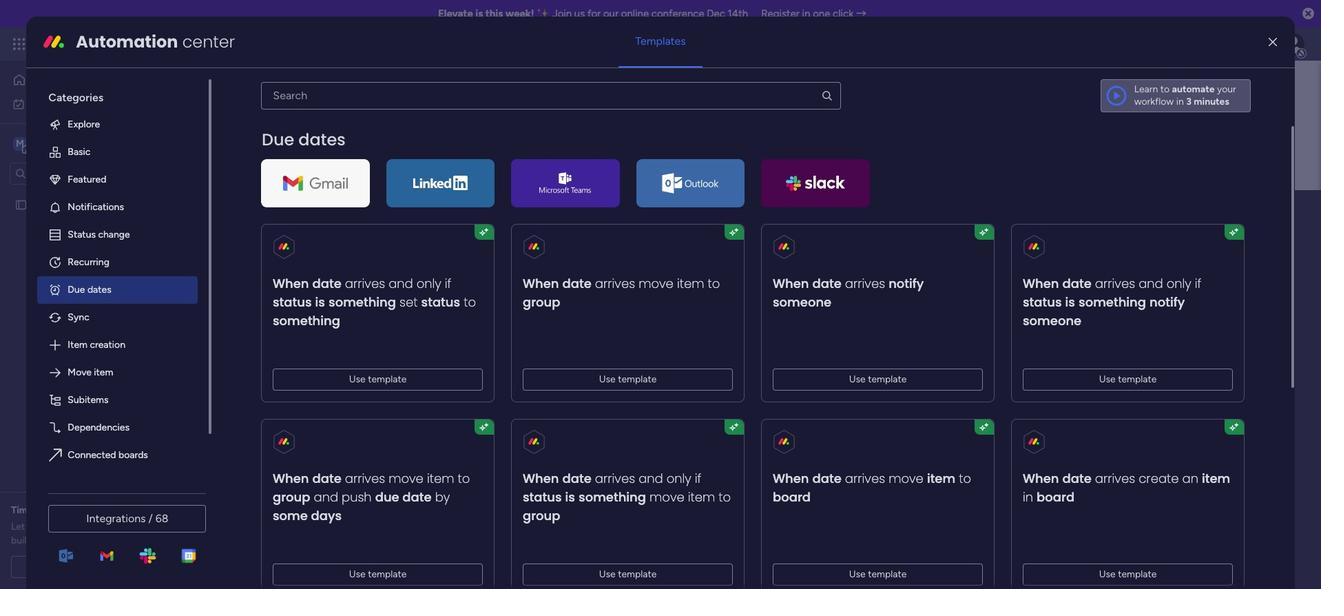 Task type: locate. For each thing, give the bounding box(es) containing it.
main workspace
[[32, 137, 113, 150], [344, 195, 521, 226]]

1 vertical spatial main
[[344, 195, 397, 226]]

move inside when date arrives   move item to group and   push due date by some days
[[389, 470, 424, 487]]

subitems
[[68, 394, 109, 406]]

something inside when date arrives   and only if status is something notify someone
[[1080, 293, 1147, 311]]

and inside when date arrives   and only if status is something move item to group
[[639, 470, 664, 487]]

monday
[[61, 36, 109, 52]]

when inside when date arrives   move item to group
[[523, 275, 559, 292]]

if inside when date arrives   and only if status is something notify someone
[[1196, 275, 1202, 292]]

an up experts
[[50, 504, 61, 516]]

status inside when date arrives   and only if status is something move item to group
[[523, 488, 562, 506]]

boards for recent boards
[[298, 278, 332, 291]]

1 horizontal spatial this
[[486, 8, 503, 20]]

when inside when date arrives   create an item in board
[[1024, 470, 1060, 487]]

0 vertical spatial for
[[588, 8, 601, 20]]

workspace image
[[13, 136, 27, 151]]

arrives inside when date arrives   and only if status is something move item to group
[[596, 470, 636, 487]]

dates
[[299, 128, 346, 151], [87, 284, 111, 296]]

0 horizontal spatial dates
[[87, 284, 111, 296]]

0 horizontal spatial board
[[773, 488, 811, 506]]

dates inside due dates option
[[87, 284, 111, 296]]

0 vertical spatial someone
[[773, 293, 832, 311]]

0 horizontal spatial main
[[32, 137, 56, 150]]

move inside when date arrives   move item to group
[[639, 275, 674, 292]]

something for when date arrives   and only if status is something notify someone
[[1080, 293, 1147, 311]]

0 horizontal spatial someone
[[773, 293, 832, 311]]

home button
[[8, 69, 148, 91]]

arrives for when date arrives   move item to group and   push due date by some days
[[345, 470, 386, 487]]

to
[[1161, 83, 1170, 95], [708, 275, 721, 292], [464, 293, 476, 311], [458, 470, 470, 487], [960, 470, 972, 487], [719, 488, 732, 506]]

one
[[813, 8, 831, 20]]

1 horizontal spatial only
[[667, 470, 692, 487]]

only inside 'when date arrives   and only if status is something set status to something'
[[417, 275, 442, 292]]

due inside due dates option
[[68, 284, 85, 296]]

work for my
[[46, 98, 67, 109]]

date for when date arrives   move item to board
[[813, 470, 842, 487]]

move item
[[68, 367, 113, 378]]

schedule a meeting button
[[11, 556, 165, 578]]

move for when date arrives   move item to group and   push due date by some days
[[389, 470, 424, 487]]

0 vertical spatial dates
[[299, 128, 346, 151]]

public board image
[[261, 341, 276, 356]]

work right monday at the left
[[111, 36, 136, 52]]

1 vertical spatial boards
[[118, 449, 148, 461]]

boards down dependencies option
[[118, 449, 148, 461]]

our
[[604, 8, 619, 20], [27, 521, 42, 533]]

group inside when date arrives   move item to group
[[523, 293, 561, 311]]

0 horizontal spatial only
[[417, 275, 442, 292]]

0 horizontal spatial an
[[50, 504, 61, 516]]

boards
[[298, 278, 332, 291], [118, 449, 148, 461]]

and inside 'when date arrives   and only if status is something set status to something'
[[389, 275, 413, 292]]

arrives for when date arrives   move item to board
[[846, 470, 886, 487]]

when inside when date arrives   and only if status is something notify someone
[[1024, 275, 1060, 292]]

and inside when date arrives   and only if status is something notify someone
[[1140, 275, 1164, 292]]

is
[[476, 8, 483, 20], [316, 293, 326, 311], [1066, 293, 1076, 311], [566, 488, 576, 506]]

Main workspace field
[[340, 195, 1266, 226]]

when for when date arrives   move item to board
[[773, 470, 810, 487]]

if for notify
[[1196, 275, 1202, 292]]

and inside when date arrives   move item to group and   push due date by some days
[[314, 488, 339, 506]]

when date arrives notify someone
[[773, 275, 925, 311]]

1 vertical spatial our
[[27, 521, 42, 533]]

when inside 'when date arrives   and only if status is something set status to something'
[[273, 275, 309, 292]]

arrives inside when date arrives   move item to group and   push due date by some days
[[345, 470, 386, 487]]

for inside time for an expert review let our experts review what you've built so far. free of charge
[[35, 504, 48, 516]]

schedule
[[45, 561, 85, 573]]

and for when date arrives   and only if status is something move item to group
[[639, 470, 664, 487]]

0 horizontal spatial boards
[[118, 449, 148, 461]]

date inside 'when date arrives   move item to board'
[[813, 470, 842, 487]]

is inside when date arrives   and only if status is something move item to group
[[566, 488, 576, 506]]

subitems option
[[37, 386, 198, 414]]

1 vertical spatial review
[[79, 521, 107, 533]]

search image
[[821, 89, 834, 102]]

in
[[803, 8, 811, 20], [1177, 96, 1185, 107], [450, 311, 457, 323], [1024, 488, 1034, 506]]

date inside when date arrives   move item to group
[[563, 275, 592, 292]]

of
[[82, 535, 91, 547]]

automation
[[76, 30, 178, 53]]

and for when date arrives   and only if status is something notify someone
[[1140, 275, 1164, 292]]

someone inside when date arrives   and only if status is something notify someone
[[1024, 312, 1082, 329]]

when for when date arrives   and only if status is something move item to group
[[523, 470, 559, 487]]

group for when date arrives   move item to group and   push due date by some days
[[273, 488, 311, 506]]

1 horizontal spatial dates
[[299, 128, 346, 151]]

work inside button
[[46, 98, 67, 109]]

1 vertical spatial dates
[[87, 284, 111, 296]]

an right create
[[1183, 470, 1199, 487]]

basic option
[[37, 138, 198, 166]]

date for when date arrives   create an item in board
[[1063, 470, 1092, 487]]

to inside when date arrives   and only if status is something move item to group
[[719, 488, 732, 506]]

someone inside the when date arrives notify someone
[[773, 293, 832, 311]]

0 horizontal spatial due dates
[[68, 284, 111, 296]]

/
[[148, 512, 153, 525]]

1 vertical spatial due dates
[[68, 284, 111, 296]]

date for when date arrives notify someone
[[813, 275, 842, 292]]

0 horizontal spatial main workspace
[[32, 137, 113, 150]]

m
[[16, 137, 24, 149]]

0 horizontal spatial this
[[460, 311, 475, 323]]

is inside when date arrives   and only if status is something notify someone
[[1066, 293, 1076, 311]]

work
[[111, 36, 136, 52], [46, 98, 67, 109]]

1 horizontal spatial boards
[[298, 278, 332, 291]]

option down connected boards
[[37, 469, 198, 497]]

item
[[678, 275, 705, 292], [94, 367, 113, 378], [427, 470, 455, 487], [928, 470, 956, 487], [1203, 470, 1231, 487], [689, 488, 716, 506]]

review up what
[[95, 504, 125, 516]]

boards right recent
[[298, 278, 332, 291]]

minutes
[[1195, 96, 1230, 107]]

help
[[1216, 554, 1241, 568]]

explore option
[[37, 111, 198, 138]]

arrives for when date arrives   and only if status is something notify someone
[[1096, 275, 1136, 292]]

1 vertical spatial group
[[273, 488, 311, 506]]

template
[[368, 373, 407, 385], [619, 373, 657, 385], [869, 373, 907, 385], [1119, 373, 1158, 385], [368, 568, 407, 580], [619, 568, 657, 580], [869, 568, 907, 580], [1119, 568, 1158, 580]]

only inside when date arrives   and only if status is something notify someone
[[1167, 275, 1192, 292]]

someone
[[773, 293, 832, 311], [1024, 312, 1082, 329]]

an
[[1183, 470, 1199, 487], [50, 504, 61, 516]]

item inside when date arrives   move item to group
[[678, 275, 705, 292]]

meeting
[[95, 561, 131, 573]]

arrives inside when date arrives   create an item in board
[[1096, 470, 1136, 487]]

0 horizontal spatial if
[[445, 275, 452, 292]]

if
[[445, 275, 452, 292], [1196, 275, 1202, 292], [695, 470, 702, 487]]

when inside 'when date arrives   move item to board'
[[773, 470, 810, 487]]

date for when date arrives   and only if status is something move item to group
[[563, 470, 592, 487]]

board
[[773, 488, 811, 506], [1037, 488, 1075, 506]]

expert
[[63, 504, 92, 516]]

notify inside the when date arrives notify someone
[[889, 275, 925, 292]]

for right us
[[588, 8, 601, 20]]

item
[[68, 339, 88, 351]]

when date arrives   and only if status is something notify someone
[[1024, 275, 1202, 329]]

2 board from the left
[[1037, 488, 1075, 506]]

0 vertical spatial boards
[[298, 278, 332, 291]]

only inside when date arrives   and only if status is something move item to group
[[667, 470, 692, 487]]

0 vertical spatial workspace
[[59, 137, 113, 150]]

date inside when date arrives   create an item in board
[[1063, 470, 1092, 487]]

our up so at the left bottom
[[27, 521, 42, 533]]

public board image
[[14, 198, 28, 211]]

review up of
[[79, 521, 107, 533]]

if inside 'when date arrives   and only if status is something set status to something'
[[445, 275, 452, 292]]

1 horizontal spatial due dates
[[262, 128, 346, 151]]

1 horizontal spatial work
[[111, 36, 136, 52]]

0 vertical spatial this
[[486, 8, 503, 20]]

0 vertical spatial main
[[32, 137, 56, 150]]

when inside the when date arrives notify someone
[[773, 275, 810, 292]]

use
[[349, 373, 366, 385], [600, 373, 616, 385], [850, 373, 866, 385], [1100, 373, 1116, 385], [349, 568, 366, 580], [600, 568, 616, 580], [850, 568, 866, 580], [1100, 568, 1116, 580]]

sync option
[[37, 304, 198, 331]]

an inside time for an expert review let our experts review what you've built so far. free of charge
[[50, 504, 61, 516]]

option down featured
[[0, 192, 176, 195]]

register in one click → link
[[762, 8, 867, 20]]

categories heading
[[37, 79, 198, 111]]

dashboards
[[310, 311, 360, 323]]

arrives inside 'when date arrives   move item to board'
[[846, 470, 886, 487]]

None search field
[[261, 82, 841, 109]]

help button
[[1205, 550, 1253, 573]]

arrives for when date arrives   and only if status is something move item to group
[[596, 470, 636, 487]]

1 horizontal spatial notify
[[1150, 293, 1186, 311]]

1 board from the left
[[773, 488, 811, 506]]

when inside when date arrives   move item to group and   push due date by some days
[[273, 470, 309, 487]]

home
[[32, 74, 58, 85]]

status for when date arrives   and only if status is something move item to group
[[523, 488, 562, 506]]

0 horizontal spatial for
[[35, 504, 48, 516]]

1 vertical spatial option
[[37, 469, 198, 497]]

board inside when date arrives   create an item in board
[[1037, 488, 1075, 506]]

when
[[273, 275, 309, 292], [523, 275, 559, 292], [773, 275, 810, 292], [1024, 275, 1060, 292], [273, 470, 309, 487], [523, 470, 559, 487], [773, 470, 810, 487], [1024, 470, 1060, 487]]

if inside when date arrives   and only if status is something move item to group
[[695, 470, 702, 487]]

date inside the when date arrives notify someone
[[813, 275, 842, 292]]

1 vertical spatial someone
[[1024, 312, 1082, 329]]

built
[[11, 535, 30, 547]]

move for when date arrives   move item to group
[[639, 275, 674, 292]]

if for set
[[445, 275, 452, 292]]

0 vertical spatial an
[[1183, 470, 1199, 487]]

arrives inside 'when date arrives   and only if status is something set status to something'
[[345, 275, 386, 292]]

due
[[376, 488, 400, 506]]

an inside when date arrives   create an item in board
[[1183, 470, 1199, 487]]

1 horizontal spatial main
[[344, 195, 397, 226]]

item creation
[[68, 339, 125, 351]]

1 vertical spatial this
[[460, 311, 475, 323]]

0 horizontal spatial due
[[68, 284, 85, 296]]

integrations / 68 button
[[48, 505, 206, 533]]

✨
[[537, 8, 550, 20]]

work right my
[[46, 98, 67, 109]]

0 vertical spatial work
[[111, 36, 136, 52]]

is inside 'when date arrives   and only if status is something set status to something'
[[316, 293, 326, 311]]

option
[[0, 192, 176, 195], [37, 469, 198, 497]]

only for set
[[417, 275, 442, 292]]

status
[[273, 293, 312, 311], [422, 293, 461, 311], [1024, 293, 1063, 311], [523, 488, 562, 506]]

charge
[[94, 535, 124, 547]]

0 horizontal spatial our
[[27, 521, 42, 533]]

main workspace inside 'workspace selection' element
[[32, 137, 113, 150]]

status inside when date arrives   and only if status is something notify someone
[[1024, 293, 1063, 311]]

automation  center image
[[43, 31, 65, 53]]

when for when date arrives   create an item in board
[[1024, 470, 1060, 487]]

set
[[400, 293, 418, 311]]

in inside when date arrives   create an item in board
[[1024, 488, 1034, 506]]

use template button
[[273, 369, 483, 391], [523, 369, 734, 391], [773, 369, 984, 391], [1024, 369, 1234, 391], [273, 564, 483, 586], [523, 564, 734, 586], [773, 564, 984, 586], [1024, 564, 1234, 586]]

this
[[486, 8, 503, 20], [460, 311, 475, 323]]

permissions
[[411, 278, 469, 291]]

online
[[621, 8, 649, 20]]

2 horizontal spatial if
[[1196, 275, 1202, 292]]

1 horizontal spatial someone
[[1024, 312, 1082, 329]]

only for move
[[667, 470, 692, 487]]

is for when date arrives   and only if status is something move item to group
[[566, 488, 576, 506]]

dependencies option
[[37, 414, 198, 442]]

categories
[[48, 91, 104, 104]]

week!
[[506, 8, 534, 20]]

2 horizontal spatial only
[[1167, 275, 1192, 292]]

in inside your workflow in
[[1177, 96, 1185, 107]]

move
[[639, 275, 674, 292], [389, 470, 424, 487], [889, 470, 924, 487], [650, 488, 685, 506]]

status change
[[68, 229, 130, 240]]

to inside 'when date arrives   move item to board'
[[960, 470, 972, 487]]

test
[[32, 199, 51, 211]]

1 vertical spatial for
[[35, 504, 48, 516]]

board inside 'when date arrives   move item to board'
[[773, 488, 811, 506]]

move inside 'when date arrives   move item to board'
[[889, 470, 924, 487]]

1 horizontal spatial for
[[588, 8, 601, 20]]

register in one click →
[[762, 8, 867, 20]]

1 horizontal spatial an
[[1183, 470, 1199, 487]]

due
[[262, 128, 295, 151], [68, 284, 85, 296]]

this left week! at left top
[[486, 8, 503, 20]]

0 vertical spatial main workspace
[[32, 137, 113, 150]]

→
[[857, 8, 867, 20]]

0 vertical spatial group
[[523, 293, 561, 311]]

1 vertical spatial work
[[46, 98, 67, 109]]

arrives inside when date arrives   and only if status is something notify someone
[[1096, 275, 1136, 292]]

workspace
[[59, 137, 113, 150], [402, 195, 521, 226], [478, 311, 524, 323]]

notify
[[889, 275, 925, 292], [1150, 293, 1186, 311]]

featured
[[68, 174, 106, 185]]

only
[[417, 275, 442, 292], [1167, 275, 1192, 292], [667, 470, 692, 487]]

1 vertical spatial notify
[[1150, 293, 1186, 311]]

date
[[313, 275, 342, 292], [563, 275, 592, 292], [813, 275, 842, 292], [1063, 275, 1092, 292], [313, 470, 342, 487], [563, 470, 592, 487], [813, 470, 842, 487], [1063, 470, 1092, 487], [403, 488, 432, 506]]

status
[[68, 229, 96, 240]]

1 horizontal spatial due
[[262, 128, 295, 151]]

0 vertical spatial option
[[0, 192, 176, 195]]

1 horizontal spatial if
[[695, 470, 702, 487]]

review
[[95, 504, 125, 516], [79, 521, 107, 533]]

date inside when date arrives   and only if status is something notify someone
[[1063, 275, 1092, 292]]

this right recently
[[460, 311, 475, 323]]

0 horizontal spatial notify
[[889, 275, 925, 292]]

date inside 'when date arrives   and only if status is something set status to something'
[[313, 275, 342, 292]]

arrives inside when date arrives   move item to group
[[596, 275, 636, 292]]

our left online
[[604, 8, 619, 20]]

2 vertical spatial group
[[523, 507, 561, 524]]

our inside time for an expert review let our experts review what you've built so far. free of charge
[[27, 521, 42, 533]]

group inside when date arrives   move item to group and   push due date by some days
[[273, 488, 311, 506]]

schedule a meeting
[[45, 561, 131, 573]]

3 minutes
[[1187, 96, 1230, 107]]

connected boards
[[68, 449, 148, 461]]

move item option
[[37, 359, 198, 386]]

something for when date arrives   and only if status is something move item to group
[[579, 488, 647, 506]]

0 vertical spatial notify
[[889, 275, 925, 292]]

boards inside "option"
[[118, 449, 148, 461]]

0 horizontal spatial work
[[46, 98, 67, 109]]

something inside when date arrives   and only if status is something move item to group
[[579, 488, 647, 506]]

1 horizontal spatial board
[[1037, 488, 1075, 506]]

0 vertical spatial our
[[604, 8, 619, 20]]

by
[[436, 488, 450, 506]]

1 vertical spatial an
[[50, 504, 61, 516]]

1 vertical spatial due
[[68, 284, 85, 296]]

when inside when date arrives   and only if status is something move item to group
[[523, 470, 559, 487]]

1 horizontal spatial main workspace
[[344, 195, 521, 226]]

date inside when date arrives   and only if status is something move item to group
[[563, 470, 592, 487]]

arrives inside the when date arrives notify someone
[[846, 275, 886, 292]]

for right time
[[35, 504, 48, 516]]



Task type: vqa. For each thing, say whether or not it's contained in the screenshot.
Workspace selection element
yes



Task type: describe. For each thing, give the bounding box(es) containing it.
status for when date arrives   and only if status is something notify someone
[[1024, 293, 1063, 311]]

far.
[[45, 535, 59, 547]]

when date arrives   and only if status is something move item to group
[[523, 470, 732, 524]]

notifications
[[68, 201, 124, 213]]

notifications option
[[37, 194, 198, 221]]

see plans
[[241, 38, 283, 50]]

us
[[575, 8, 585, 20]]

see plans button
[[222, 34, 289, 54]]

68
[[156, 512, 169, 525]]

register
[[762, 8, 800, 20]]

1 vertical spatial workspace
[[402, 195, 521, 226]]

recent
[[260, 278, 295, 291]]

item inside when date arrives   create an item in board
[[1203, 470, 1231, 487]]

date for when date arrives   move item to group and   push due date by some days
[[313, 470, 342, 487]]

is for when date arrives   and only if status is something set status to something
[[316, 293, 326, 311]]

my work
[[30, 98, 67, 109]]

item inside when date arrives   move item to group and   push due date by some days
[[427, 470, 455, 487]]

boards and dashboards you visited recently in this workspace
[[260, 311, 524, 323]]

featured option
[[37, 166, 198, 194]]

free
[[61, 535, 80, 547]]

visited
[[381, 311, 410, 323]]

when date arrives   and only if status is something set status to something
[[273, 275, 476, 329]]

dependencies
[[68, 422, 130, 433]]

Search in workspace field
[[29, 165, 115, 181]]

status change option
[[37, 221, 198, 249]]

a
[[88, 561, 93, 573]]

due dates inside option
[[68, 284, 111, 296]]

basic
[[68, 146, 91, 158]]

to inside 'when date arrives   and only if status is something set status to something'
[[464, 293, 476, 311]]

main inside 'workspace selection' element
[[32, 137, 56, 150]]

date for when date arrives   move item to group
[[563, 275, 592, 292]]

management
[[139, 36, 214, 52]]

conference
[[652, 8, 705, 20]]

Search for a column type search field
[[261, 82, 841, 109]]

experts
[[44, 521, 76, 533]]

item inside when date arrives   and only if status is something move item to group
[[689, 488, 716, 506]]

connected
[[68, 449, 116, 461]]

arrives for when date arrives   and only if status is something set status to something
[[345, 275, 386, 292]]

when for when date arrives   and only if status is something set status to something
[[273, 275, 309, 292]]

group inside when date arrives   and only if status is something move item to group
[[523, 507, 561, 524]]

time for an expert review let our experts review what you've built so far. free of charge
[[11, 504, 161, 547]]

time
[[11, 504, 33, 516]]

monday work management
[[61, 36, 214, 52]]

integrations / 68
[[86, 512, 169, 525]]

learn to automate
[[1135, 83, 1215, 95]]

so
[[32, 535, 43, 547]]

your workflow in
[[1135, 83, 1237, 107]]

group for when date arrives   move item to group
[[523, 293, 561, 311]]

date for when date arrives   and only if status is something notify someone
[[1063, 275, 1092, 292]]

plans
[[260, 38, 283, 50]]

work for monday
[[111, 36, 136, 52]]

see
[[241, 38, 257, 50]]

to inside when date arrives   move item to group
[[708, 275, 721, 292]]

move inside when date arrives   and only if status is something move item to group
[[650, 488, 685, 506]]

3
[[1187, 96, 1192, 107]]

workspace selection element
[[13, 135, 115, 153]]

0 vertical spatial review
[[95, 504, 125, 516]]

what
[[109, 521, 131, 533]]

when for when date arrives   move item to group
[[523, 275, 559, 292]]

arrives for when date arrives notify someone
[[846, 275, 886, 292]]

push
[[342, 488, 372, 506]]

your
[[1218, 83, 1237, 95]]

something for when date arrives   and only if status is something set status to something
[[329, 293, 396, 311]]

dec
[[707, 8, 726, 20]]

0 vertical spatial due dates
[[262, 128, 346, 151]]

explore
[[68, 118, 100, 130]]

only for notify
[[1167, 275, 1192, 292]]

due dates option
[[37, 276, 198, 304]]

item inside "option"
[[94, 367, 113, 378]]

to inside when date arrives   move item to group and   push due date by some days
[[458, 470, 470, 487]]

test list box
[[0, 190, 176, 402]]

when date arrives   move item to group
[[523, 275, 721, 311]]

when for when date arrives   and only if status is something notify someone
[[1024, 275, 1060, 292]]

item inside 'when date arrives   move item to board'
[[928, 470, 956, 487]]

let
[[11, 521, 25, 533]]

members
[[348, 278, 394, 291]]

recently
[[412, 311, 447, 323]]

some
[[273, 507, 308, 524]]

when date arrives   move item to group and   push due date by some days
[[273, 470, 470, 524]]

when for when date arrives   move item to group and   push due date by some days
[[273, 470, 309, 487]]

move for when date arrives   move item to board
[[889, 470, 924, 487]]

create
[[1140, 470, 1180, 487]]

and for when date arrives   and only if status is something set status to something
[[389, 275, 413, 292]]

when date arrives   create an item in board
[[1024, 470, 1231, 506]]

center
[[182, 30, 235, 53]]

learn
[[1135, 83, 1159, 95]]

14th
[[728, 8, 749, 20]]

notify inside when date arrives   and only if status is something notify someone
[[1150, 293, 1186, 311]]

sync
[[68, 311, 89, 323]]

status for when date arrives   and only if status is something set status to something
[[273, 293, 312, 311]]

arrives for when date arrives   move item to group
[[596, 275, 636, 292]]

date for when date arrives   and only if status is something set status to something
[[313, 275, 342, 292]]

creation
[[90, 339, 125, 351]]

automate
[[1173, 83, 1215, 95]]

1 vertical spatial main workspace
[[344, 195, 521, 226]]

move
[[68, 367, 92, 378]]

boards
[[260, 311, 290, 323]]

recurring option
[[37, 249, 198, 276]]

recent boards
[[260, 278, 332, 291]]

0 vertical spatial due
[[262, 128, 295, 151]]

when for when date arrives notify someone
[[773, 275, 810, 292]]

is for when date arrives   and only if status is something notify someone
[[1066, 293, 1076, 311]]

boards for connected boards
[[118, 449, 148, 461]]

brad klo image
[[1283, 33, 1305, 55]]

click
[[833, 8, 854, 20]]

you've
[[133, 521, 161, 533]]

if for move
[[695, 470, 702, 487]]

join
[[553, 8, 572, 20]]

elevate is this week! ✨ join us for our online conference dec 14th
[[438, 8, 749, 20]]

1 horizontal spatial our
[[604, 8, 619, 20]]

item creation option
[[37, 331, 198, 359]]

arrives for when date arrives   create an item in board
[[1096, 470, 1136, 487]]

2 vertical spatial workspace
[[478, 311, 524, 323]]

workflow
[[1135, 96, 1175, 107]]

categories list box
[[37, 79, 212, 497]]

automation center
[[76, 30, 235, 53]]

connected boards option
[[37, 442, 198, 469]]

select product image
[[12, 37, 26, 51]]

recurring
[[68, 256, 110, 268]]

integrations
[[86, 512, 146, 525]]

elevate
[[438, 8, 473, 20]]

my work button
[[8, 93, 148, 115]]

change
[[98, 229, 130, 240]]



